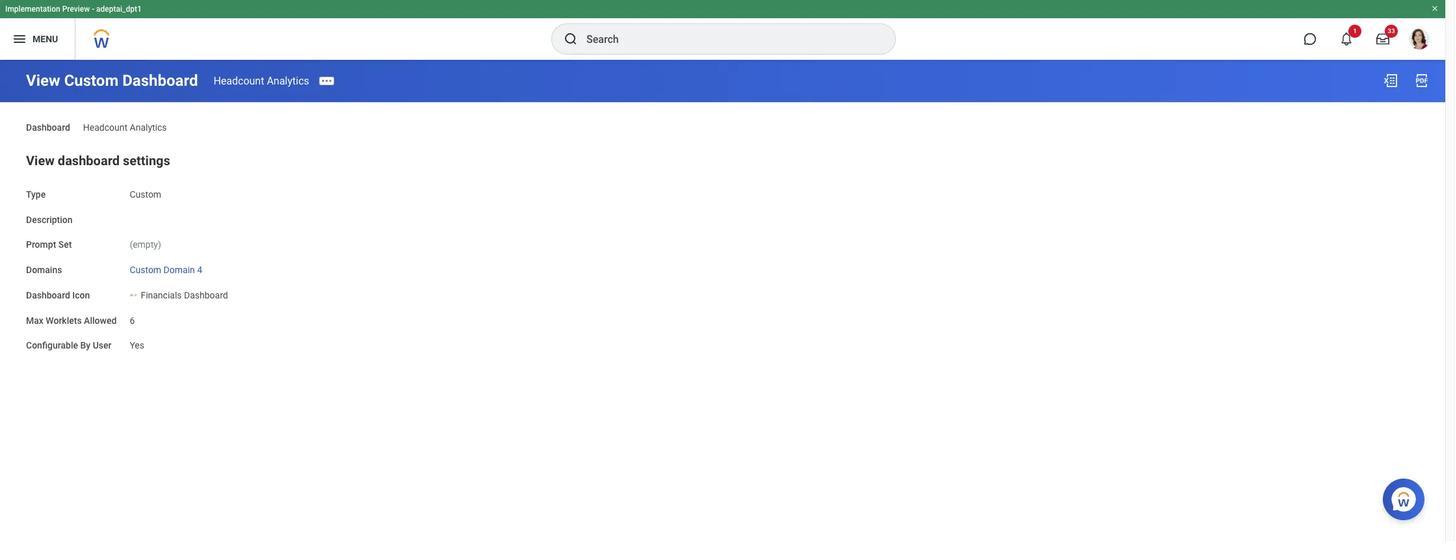 Task type: describe. For each thing, give the bounding box(es) containing it.
dashboard element
[[83, 115, 167, 134]]

headcount for dashboard element
[[83, 122, 128, 133]]

configurable by user element
[[130, 333, 144, 352]]

view custom dashboard main content
[[0, 60, 1446, 364]]

prompt
[[26, 240, 56, 250]]

implementation
[[5, 5, 60, 14]]

inbox large image
[[1377, 33, 1390, 46]]

financials dashboard
[[141, 290, 228, 300]]

description
[[26, 214, 73, 225]]

worklets
[[46, 315, 82, 326]]

analytics for headcount analytics "link"
[[267, 74, 309, 87]]

preview
[[62, 5, 90, 14]]

icon
[[72, 290, 90, 300]]

custom for type element
[[130, 189, 161, 200]]

Search Workday  search field
[[587, 25, 869, 53]]

settings
[[123, 153, 170, 168]]

6
[[130, 315, 135, 326]]

dashboard up dashboard
[[26, 122, 70, 133]]

0 vertical spatial custom
[[64, 72, 119, 90]]

view for view custom dashboard
[[26, 72, 60, 90]]

1
[[1354, 27, 1358, 34]]

33 button
[[1369, 25, 1399, 53]]

view dashboard settings
[[26, 153, 170, 168]]

by
[[80, 340, 91, 351]]

configurable
[[26, 340, 78, 351]]

export to excel image
[[1384, 73, 1399, 88]]

-
[[92, 5, 94, 14]]

notifications large image
[[1341, 33, 1354, 46]]

profile logan mcneil image
[[1410, 29, 1431, 52]]

domain
[[164, 265, 195, 275]]

justify image
[[12, 31, 27, 47]]

headcount analytics for dashboard element
[[83, 122, 167, 133]]

type element
[[130, 181, 161, 201]]

search image
[[563, 31, 579, 47]]

financials
[[141, 290, 182, 300]]

headcount analytics link
[[214, 74, 309, 87]]

headcount analytics for headcount analytics "link"
[[214, 74, 309, 87]]

domains
[[26, 265, 62, 275]]

adeptai_dpt1
[[96, 5, 142, 14]]

yes
[[130, 340, 144, 351]]



Task type: locate. For each thing, give the bounding box(es) containing it.
custom down settings
[[130, 189, 161, 200]]

1 vertical spatial custom
[[130, 189, 161, 200]]

custom down "(empty)"
[[130, 265, 161, 275]]

headcount inside dashboard element
[[83, 122, 128, 133]]

close environment banner image
[[1432, 5, 1440, 12]]

custom domain 4
[[130, 265, 202, 275]]

1 vertical spatial headcount
[[83, 122, 128, 133]]

view inside "view dashboard settings" 'group'
[[26, 153, 55, 168]]

menu banner
[[0, 0, 1446, 60]]

max
[[26, 315, 44, 326]]

view down menu
[[26, 72, 60, 90]]

4
[[197, 265, 202, 275]]

dashboard
[[122, 72, 198, 90], [26, 122, 70, 133], [26, 290, 70, 300], [184, 290, 228, 300]]

custom domain 4 link
[[130, 262, 202, 275]]

1 horizontal spatial headcount analytics
[[214, 74, 309, 87]]

1 horizontal spatial headcount
[[214, 74, 264, 87]]

dashboard
[[58, 153, 120, 168]]

headcount analytics
[[214, 74, 309, 87], [83, 122, 167, 133]]

(empty)
[[130, 240, 161, 250]]

headcount
[[214, 74, 264, 87], [83, 122, 128, 133]]

1 vertical spatial view
[[26, 153, 55, 168]]

headcount for headcount analytics "link"
[[214, 74, 264, 87]]

implementation preview -   adeptai_dpt1
[[5, 5, 142, 14]]

prompt set
[[26, 240, 72, 250]]

max worklets allowed element
[[130, 307, 135, 327]]

2 vertical spatial custom
[[130, 265, 161, 275]]

view printable version (pdf) image
[[1415, 73, 1431, 88]]

max worklets allowed
[[26, 315, 117, 326]]

analytics inside dashboard element
[[130, 122, 167, 133]]

configurable by user
[[26, 340, 112, 351]]

view for view dashboard settings
[[26, 153, 55, 168]]

dashboard up dashboard element
[[122, 72, 198, 90]]

custom for custom domain 4
[[130, 265, 161, 275]]

0 vertical spatial headcount
[[214, 74, 264, 87]]

1 view from the top
[[26, 72, 60, 90]]

custom inside the custom domain 4 link
[[130, 265, 161, 275]]

dashboard down domains
[[26, 290, 70, 300]]

0 vertical spatial view
[[26, 72, 60, 90]]

0 vertical spatial analytics
[[267, 74, 309, 87]]

dashboard down 4
[[184, 290, 228, 300]]

33
[[1388, 27, 1396, 34]]

0 horizontal spatial headcount analytics
[[83, 122, 167, 133]]

set
[[58, 240, 72, 250]]

financials dashboard element
[[141, 287, 228, 300]]

menu
[[33, 34, 58, 44]]

1 vertical spatial analytics
[[130, 122, 167, 133]]

1 horizontal spatial analytics
[[267, 74, 309, 87]]

dashboard inside financials dashboard element
[[184, 290, 228, 300]]

view custom dashboard
[[26, 72, 198, 90]]

view dashboard settings group
[[26, 150, 1420, 353]]

view
[[26, 72, 60, 90], [26, 153, 55, 168]]

0 vertical spatial headcount analytics
[[214, 74, 309, 87]]

1 button
[[1333, 25, 1362, 53]]

view dashboard settings button
[[26, 153, 170, 168]]

analytics
[[267, 74, 309, 87], [130, 122, 167, 133]]

0 horizontal spatial analytics
[[130, 122, 167, 133]]

allowed
[[84, 315, 117, 326]]

analytics for dashboard element
[[130, 122, 167, 133]]

2 view from the top
[[26, 153, 55, 168]]

dashboard icon image
[[130, 290, 138, 300]]

custom up dashboard element
[[64, 72, 119, 90]]

type
[[26, 189, 46, 200]]

0 horizontal spatial headcount
[[83, 122, 128, 133]]

view up type
[[26, 153, 55, 168]]

menu button
[[0, 18, 75, 60]]

custom
[[64, 72, 119, 90], [130, 189, 161, 200], [130, 265, 161, 275]]

user
[[93, 340, 112, 351]]

1 vertical spatial headcount analytics
[[83, 122, 167, 133]]

dashboard icon
[[26, 290, 90, 300]]



Task type: vqa. For each thing, say whether or not it's contained in the screenshot.


